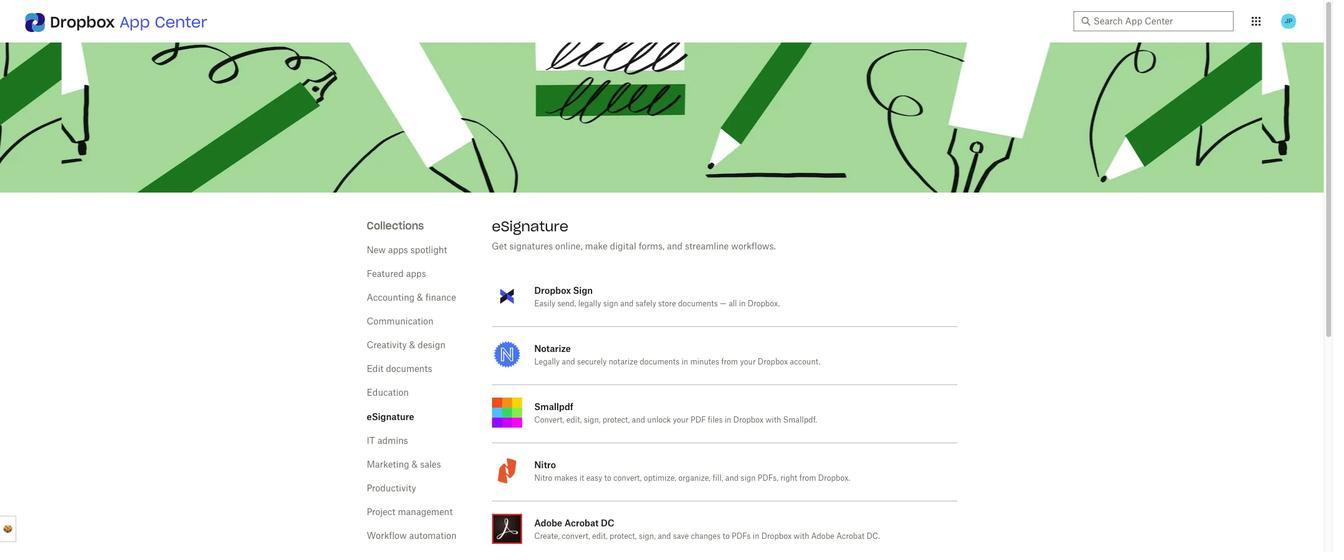 Task type: describe. For each thing, give the bounding box(es) containing it.
1 horizontal spatial esignature
[[492, 218, 569, 235]]

dropbox inside dropbox sign easily send, legally sign and safely store documents — all in dropbox.
[[535, 285, 571, 296]]

communication
[[367, 318, 434, 327]]

changes
[[691, 533, 721, 541]]

nitro nitro makes it easy to convert, optimize, organize, fill, and sign pdfs, right from dropbox.
[[535, 460, 851, 482]]

documents down the creativity & design link
[[386, 365, 433, 374]]

legally
[[535, 358, 560, 366]]

get
[[492, 243, 507, 252]]

1 vertical spatial acrobat
[[837, 533, 865, 541]]

sign, inside smallpdf convert, edit, sign, protect, and unlock your pdf files in dropbox with smallpdf.
[[584, 417, 601, 424]]

it
[[367, 437, 375, 446]]

project management
[[367, 509, 453, 517]]

convert,
[[535, 417, 565, 424]]

dropbox inside adobe acrobat dc create, convert, edit, protect, sign, and save changes to pdfs in dropbox with adobe acrobat dc.
[[762, 533, 792, 541]]

make
[[585, 243, 608, 252]]

with inside smallpdf convert, edit, sign, protect, and unlock your pdf files in dropbox with smallpdf.
[[766, 417, 782, 424]]

new
[[367, 247, 386, 255]]

2 nitro from the top
[[535, 475, 553, 482]]

featured apps link
[[367, 270, 426, 279]]

organize,
[[679, 475, 711, 482]]

notarize
[[609, 358, 638, 366]]

dc
[[601, 518, 615, 529]]

and inside notarize legally and securely notarize documents in minutes from your dropbox account.
[[562, 358, 575, 366]]

admins
[[378, 437, 408, 446]]

sign, inside adobe acrobat dc create, convert, edit, protect, sign, and save changes to pdfs in dropbox with adobe acrobat dc.
[[639, 533, 656, 541]]

pdfs
[[732, 533, 751, 541]]

featured apps
[[367, 270, 426, 279]]

smallpdf
[[535, 402, 574, 412]]

sign inside dropbox sign easily send, legally sign and safely store documents — all in dropbox.
[[604, 300, 619, 308]]

digital
[[610, 243, 637, 252]]

education link
[[367, 389, 409, 398]]

sales
[[420, 461, 441, 470]]

dropbox app center
[[50, 13, 207, 32]]

marketing & sales link
[[367, 461, 441, 470]]

marketing & sales
[[367, 461, 441, 470]]

unlock
[[648, 417, 671, 424]]

store
[[659, 300, 676, 308]]

accounting & finance
[[367, 294, 456, 303]]

documents inside dropbox sign easily send, legally sign and safely store documents — all in dropbox.
[[679, 300, 718, 308]]

your inside smallpdf convert, edit, sign, protect, and unlock your pdf files in dropbox with smallpdf.
[[673, 417, 689, 424]]

get signatures online, make digital forms, and streamline workflows.
[[492, 243, 776, 252]]

center
[[155, 13, 207, 32]]

edit documents
[[367, 365, 433, 374]]

create,
[[535, 533, 560, 541]]

1 horizontal spatial adobe
[[812, 533, 835, 541]]

education
[[367, 389, 409, 398]]

it
[[580, 475, 585, 482]]

app
[[120, 13, 150, 32]]

in inside dropbox sign easily send, legally sign and safely store documents — all in dropbox.
[[739, 300, 746, 308]]

safely
[[636, 300, 657, 308]]

makes
[[555, 475, 578, 482]]

accounting
[[367, 294, 415, 303]]

accounting & finance link
[[367, 294, 456, 303]]

sign
[[573, 285, 593, 296]]

signatures
[[510, 243, 553, 252]]

spotlight
[[411, 247, 447, 255]]

pdfs,
[[758, 475, 779, 482]]

in inside notarize legally and securely notarize documents in minutes from your dropbox account.
[[682, 358, 689, 366]]

finance
[[426, 294, 456, 303]]

smallpdf convert, edit, sign, protect, and unlock your pdf files in dropbox with smallpdf.
[[535, 402, 818, 424]]

new apps spotlight link
[[367, 247, 447, 255]]

dropbox left app
[[50, 13, 115, 32]]

& for sales
[[412, 461, 418, 470]]

dropbox inside notarize legally and securely notarize documents in minutes from your dropbox account.
[[758, 358, 788, 366]]

workflow
[[367, 532, 407, 541]]

dropbox. inside dropbox sign easily send, legally sign and safely store documents — all in dropbox.
[[748, 300, 780, 308]]

sign inside nitro nitro makes it easy to convert, optimize, organize, fill, and sign pdfs, right from dropbox.
[[741, 475, 756, 482]]

all
[[729, 300, 737, 308]]

streamline
[[685, 243, 729, 252]]

collections
[[367, 220, 424, 232]]

featured
[[367, 270, 404, 279]]

save
[[673, 533, 689, 541]]

protect, inside adobe acrobat dc create, convert, edit, protect, sign, and save changes to pdfs in dropbox with adobe acrobat dc.
[[610, 533, 637, 541]]

jp button
[[1279, 11, 1299, 31]]

adobe acrobat dc create, convert, edit, protect, sign, and save changes to pdfs in dropbox with adobe acrobat dc.
[[535, 518, 880, 541]]

documents inside notarize legally and securely notarize documents in minutes from your dropbox account.
[[640, 358, 680, 366]]

right
[[781, 475, 798, 482]]

workflow automation link
[[367, 532, 457, 541]]

creativity
[[367, 342, 407, 350]]

to inside adobe acrobat dc create, convert, edit, protect, sign, and save changes to pdfs in dropbox with adobe acrobat dc.
[[723, 533, 730, 541]]

dropbox sign easily send, legally sign and safely store documents — all in dropbox.
[[535, 285, 780, 308]]



Task type: locate. For each thing, give the bounding box(es) containing it.
easy
[[587, 475, 603, 482]]

in right pdfs
[[753, 533, 760, 541]]

with down right
[[794, 533, 810, 541]]

apps
[[388, 247, 408, 255], [406, 270, 426, 279]]

workflows.
[[732, 243, 776, 252]]

1 vertical spatial to
[[723, 533, 730, 541]]

to inside nitro nitro makes it easy to convert, optimize, organize, fill, and sign pdfs, right from dropbox.
[[605, 475, 612, 482]]

1 vertical spatial dropbox.
[[819, 475, 851, 482]]

sign right the legally
[[604, 300, 619, 308]]

with left smallpdf.
[[766, 417, 782, 424]]

project
[[367, 509, 396, 517]]

and left the unlock
[[632, 417, 646, 424]]

1 vertical spatial convert,
[[562, 533, 591, 541]]

0 vertical spatial sign
[[604, 300, 619, 308]]

documents left — at the right bottom
[[679, 300, 718, 308]]

dropbox.
[[748, 300, 780, 308], [819, 475, 851, 482]]

edit
[[367, 365, 384, 374]]

in left minutes
[[682, 358, 689, 366]]

0 vertical spatial edit,
[[567, 417, 582, 424]]

dc.
[[867, 533, 880, 541]]

marketing
[[367, 461, 409, 470]]

dropbox. right all
[[748, 300, 780, 308]]

securely
[[578, 358, 607, 366]]

in right all
[[739, 300, 746, 308]]

& for design
[[409, 342, 416, 350]]

protect, left the unlock
[[603, 417, 630, 424]]

from right right
[[800, 475, 817, 482]]

in inside adobe acrobat dc create, convert, edit, protect, sign, and save changes to pdfs in dropbox with adobe acrobat dc.
[[753, 533, 760, 541]]

acrobat left dc
[[565, 518, 599, 529]]

smallpdf.
[[784, 417, 818, 424]]

dropbox left account.
[[758, 358, 788, 366]]

0 vertical spatial your
[[741, 358, 756, 366]]

apps up accounting & finance link
[[406, 270, 426, 279]]

dropbox right files
[[734, 417, 764, 424]]

send,
[[558, 300, 576, 308]]

1 horizontal spatial your
[[741, 358, 756, 366]]

1 vertical spatial edit,
[[593, 533, 608, 541]]

0 horizontal spatial esignature
[[367, 412, 414, 422]]

1 horizontal spatial convert,
[[614, 475, 642, 482]]

and down notarize
[[562, 358, 575, 366]]

0 vertical spatial to
[[605, 475, 612, 482]]

0 vertical spatial adobe
[[535, 518, 563, 529]]

0 horizontal spatial to
[[605, 475, 612, 482]]

1 nitro from the top
[[535, 460, 556, 470]]

&
[[417, 294, 423, 303], [409, 342, 416, 350], [412, 461, 418, 470]]

0 horizontal spatial adobe
[[535, 518, 563, 529]]

0 vertical spatial nitro
[[535, 460, 556, 470]]

notarize
[[535, 343, 571, 354]]

dropbox inside smallpdf convert, edit, sign, protect, and unlock your pdf files in dropbox with smallpdf.
[[734, 417, 764, 424]]

notarize legally and securely notarize documents in minutes from your dropbox account.
[[535, 343, 821, 366]]

design
[[418, 342, 446, 350]]

1 vertical spatial esignature
[[367, 412, 414, 422]]

apps right new
[[388, 247, 408, 255]]

1 vertical spatial nitro
[[535, 475, 553, 482]]

from inside nitro nitro makes it easy to convert, optimize, organize, fill, and sign pdfs, right from dropbox.
[[800, 475, 817, 482]]

productivity link
[[367, 485, 416, 494]]

1 horizontal spatial acrobat
[[837, 533, 865, 541]]

sign, right convert,
[[584, 417, 601, 424]]

in right files
[[725, 417, 732, 424]]

1 vertical spatial adobe
[[812, 533, 835, 541]]

minutes
[[691, 358, 720, 366]]

0 vertical spatial sign,
[[584, 417, 601, 424]]

0 vertical spatial convert,
[[614, 475, 642, 482]]

and left 'save'
[[658, 533, 671, 541]]

productivity
[[367, 485, 416, 494]]

0 horizontal spatial edit,
[[567, 417, 582, 424]]

convert, inside adobe acrobat dc create, convert, edit, protect, sign, and save changes to pdfs in dropbox with adobe acrobat dc.
[[562, 533, 591, 541]]

1 horizontal spatial sign,
[[639, 533, 656, 541]]

0 horizontal spatial sign,
[[584, 417, 601, 424]]

from
[[722, 358, 738, 366], [800, 475, 817, 482]]

—
[[720, 300, 727, 308]]

to left pdfs
[[723, 533, 730, 541]]

1 vertical spatial sign
[[741, 475, 756, 482]]

it admins
[[367, 437, 408, 446]]

edit, down dc
[[593, 533, 608, 541]]

convert, right create,
[[562, 533, 591, 541]]

0 horizontal spatial from
[[722, 358, 738, 366]]

and inside dropbox sign easily send, legally sign and safely store documents — all in dropbox.
[[621, 300, 634, 308]]

edit, inside adobe acrobat dc create, convert, edit, protect, sign, and save changes to pdfs in dropbox with adobe acrobat dc.
[[593, 533, 608, 541]]

sign, left 'save'
[[639, 533, 656, 541]]

legally
[[579, 300, 602, 308]]

& left finance
[[417, 294, 423, 303]]

workflow automation
[[367, 532, 457, 541]]

project management link
[[367, 509, 453, 517]]

and right forms,
[[667, 243, 683, 252]]

dropbox up easily
[[535, 285, 571, 296]]

0 horizontal spatial sign
[[604, 300, 619, 308]]

1 horizontal spatial edit,
[[593, 533, 608, 541]]

Search App Center text field
[[1094, 14, 1227, 28]]

fill,
[[713, 475, 724, 482]]

in inside smallpdf convert, edit, sign, protect, and unlock your pdf files in dropbox with smallpdf.
[[725, 417, 732, 424]]

protect,
[[603, 417, 630, 424], [610, 533, 637, 541]]

and left 'safely'
[[621, 300, 634, 308]]

sign
[[604, 300, 619, 308], [741, 475, 756, 482]]

pdf
[[691, 417, 706, 424]]

sign left pdfs,
[[741, 475, 756, 482]]

and
[[667, 243, 683, 252], [621, 300, 634, 308], [562, 358, 575, 366], [632, 417, 646, 424], [726, 475, 739, 482], [658, 533, 671, 541]]

acrobat left the dc.
[[837, 533, 865, 541]]

1 vertical spatial &
[[409, 342, 416, 350]]

1 horizontal spatial to
[[723, 533, 730, 541]]

nitro
[[535, 460, 556, 470], [535, 475, 553, 482]]

0 vertical spatial protect,
[[603, 417, 630, 424]]

and inside nitro nitro makes it easy to convert, optimize, organize, fill, and sign pdfs, right from dropbox.
[[726, 475, 739, 482]]

0 vertical spatial apps
[[388, 247, 408, 255]]

& for finance
[[417, 294, 423, 303]]

1 vertical spatial from
[[800, 475, 817, 482]]

and right fill,
[[726, 475, 739, 482]]

1 vertical spatial your
[[673, 417, 689, 424]]

adobe up create,
[[535, 518, 563, 529]]

creativity & design
[[367, 342, 446, 350]]

edit,
[[567, 417, 582, 424], [593, 533, 608, 541]]

nitro up 'makes' at the bottom of the page
[[535, 460, 556, 470]]

files
[[708, 417, 723, 424]]

esignature link
[[367, 412, 414, 422]]

with
[[766, 417, 782, 424], [794, 533, 810, 541]]

acrobat
[[565, 518, 599, 529], [837, 533, 865, 541]]

0 vertical spatial acrobat
[[565, 518, 599, 529]]

nitro left 'makes' at the bottom of the page
[[535, 475, 553, 482]]

1 vertical spatial with
[[794, 533, 810, 541]]

and inside adobe acrobat dc create, convert, edit, protect, sign, and save changes to pdfs in dropbox with adobe acrobat dc.
[[658, 533, 671, 541]]

protect, inside smallpdf convert, edit, sign, protect, and unlock your pdf files in dropbox with smallpdf.
[[603, 417, 630, 424]]

convert, left optimize,
[[614, 475, 642, 482]]

with inside adobe acrobat dc create, convert, edit, protect, sign, and save changes to pdfs in dropbox with adobe acrobat dc.
[[794, 533, 810, 541]]

protect, down dc
[[610, 533, 637, 541]]

optimize,
[[644, 475, 677, 482]]

0 vertical spatial from
[[722, 358, 738, 366]]

1 vertical spatial apps
[[406, 270, 426, 279]]

account.
[[790, 358, 821, 366]]

your
[[741, 358, 756, 366], [673, 417, 689, 424]]

2 vertical spatial &
[[412, 461, 418, 470]]

edit, down 'smallpdf'
[[567, 417, 582, 424]]

documents
[[679, 300, 718, 308], [640, 358, 680, 366], [386, 365, 433, 374]]

edit documents link
[[367, 365, 433, 374]]

your inside notarize legally and securely notarize documents in minutes from your dropbox account.
[[741, 358, 756, 366]]

dropbox right pdfs
[[762, 533, 792, 541]]

convert,
[[614, 475, 642, 482], [562, 533, 591, 541]]

from inside notarize legally and securely notarize documents in minutes from your dropbox account.
[[722, 358, 738, 366]]

it admins link
[[367, 437, 408, 446]]

to
[[605, 475, 612, 482], [723, 533, 730, 541]]

0 horizontal spatial your
[[673, 417, 689, 424]]

& left sales
[[412, 461, 418, 470]]

0 horizontal spatial dropbox.
[[748, 300, 780, 308]]

0 vertical spatial esignature
[[492, 218, 569, 235]]

and inside smallpdf convert, edit, sign, protect, and unlock your pdf files in dropbox with smallpdf.
[[632, 417, 646, 424]]

0 horizontal spatial with
[[766, 417, 782, 424]]

1 vertical spatial sign,
[[639, 533, 656, 541]]

to right easy in the bottom of the page
[[605, 475, 612, 482]]

documents right 'notarize'
[[640, 358, 680, 366]]

1 horizontal spatial dropbox.
[[819, 475, 851, 482]]

0 horizontal spatial convert,
[[562, 533, 591, 541]]

esignature down education link at the bottom left of page
[[367, 412, 414, 422]]

new apps spotlight
[[367, 247, 447, 255]]

communication link
[[367, 318, 434, 327]]

creativity & design link
[[367, 342, 446, 350]]

forms,
[[639, 243, 665, 252]]

0 vertical spatial with
[[766, 417, 782, 424]]

& left design
[[409, 342, 416, 350]]

apps for featured
[[406, 270, 426, 279]]

from right minutes
[[722, 358, 738, 366]]

management
[[398, 509, 453, 517]]

0 horizontal spatial acrobat
[[565, 518, 599, 529]]

easily
[[535, 300, 556, 308]]

online,
[[556, 243, 583, 252]]

adobe left the dc.
[[812, 533, 835, 541]]

your left "pdf"
[[673, 417, 689, 424]]

dropbox. inside nitro nitro makes it easy to convert, optimize, organize, fill, and sign pdfs, right from dropbox.
[[819, 475, 851, 482]]

automation
[[409, 532, 457, 541]]

1 horizontal spatial from
[[800, 475, 817, 482]]

0 vertical spatial &
[[417, 294, 423, 303]]

1 vertical spatial protect,
[[610, 533, 637, 541]]

esignature up signatures
[[492, 218, 569, 235]]

0 vertical spatial dropbox.
[[748, 300, 780, 308]]

jp
[[1286, 17, 1293, 25]]

your right minutes
[[741, 358, 756, 366]]

convert, inside nitro nitro makes it easy to convert, optimize, organize, fill, and sign pdfs, right from dropbox.
[[614, 475, 642, 482]]

edit, inside smallpdf convert, edit, sign, protect, and unlock your pdf files in dropbox with smallpdf.
[[567, 417, 582, 424]]

apps for new
[[388, 247, 408, 255]]

1 horizontal spatial with
[[794, 533, 810, 541]]

dropbox. right right
[[819, 475, 851, 482]]

1 horizontal spatial sign
[[741, 475, 756, 482]]



Task type: vqa. For each thing, say whether or not it's contained in the screenshot.
list
no



